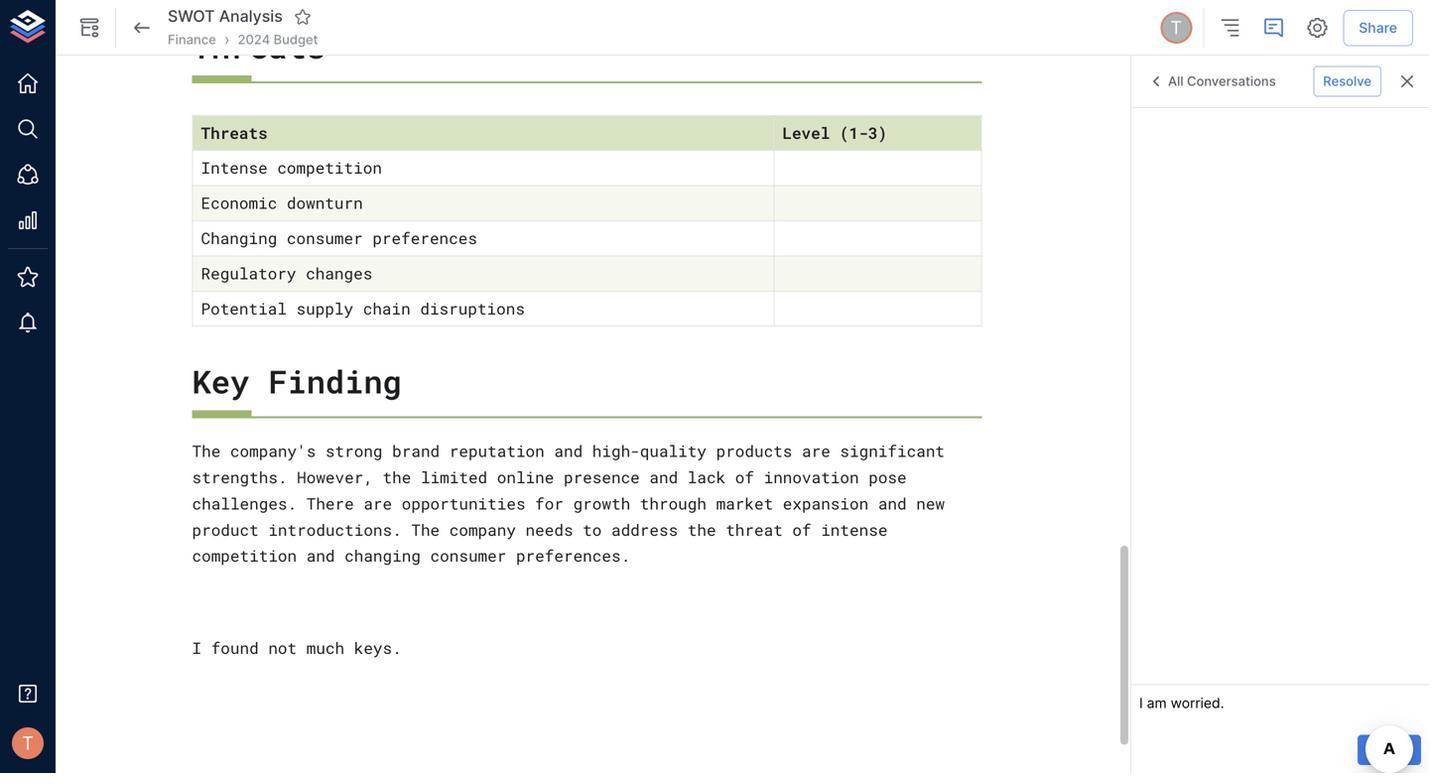 Task type: locate. For each thing, give the bounding box(es) containing it.
preferences.
[[516, 545, 631, 567]]

the up the strengths.
[[192, 441, 221, 462]]

1 horizontal spatial the
[[411, 519, 440, 541]]

the
[[192, 441, 221, 462], [411, 519, 440, 541]]

and up presence
[[554, 441, 583, 462]]

pose
[[869, 467, 907, 488]]

0 horizontal spatial the
[[383, 467, 411, 488]]

0 horizontal spatial consumer
[[287, 227, 363, 249]]

0 horizontal spatial t button
[[6, 722, 50, 766]]

finding
[[268, 361, 402, 402]]

1 horizontal spatial t
[[1171, 17, 1183, 39]]

disruptions
[[420, 298, 525, 319]]

resolve
[[1324, 74, 1372, 89]]

there
[[307, 493, 354, 514]]

company's
[[230, 441, 316, 462]]

analysis
[[219, 7, 283, 26]]

t for the topmost t button
[[1171, 17, 1183, 39]]

3)
[[869, 122, 888, 143]]

1 vertical spatial t button
[[6, 722, 50, 766]]

expansion
[[783, 493, 869, 514]]

however,
[[297, 467, 373, 488]]

are right there
[[364, 493, 392, 514]]

reputation
[[450, 441, 545, 462]]

comments image
[[1262, 16, 1286, 40]]

the
[[383, 467, 411, 488], [688, 519, 717, 541]]

company
[[450, 519, 516, 541]]

level
[[783, 122, 831, 143]]

and down pose
[[879, 493, 907, 514]]

0 vertical spatial t
[[1171, 17, 1183, 39]]

economic downturn
[[201, 192, 363, 214]]

1 vertical spatial the
[[688, 519, 717, 541]]

finance › 2024 budget
[[168, 30, 318, 49]]

0 vertical spatial the
[[192, 441, 221, 462]]

swot analysis
[[168, 7, 283, 26]]

the down opportunities
[[411, 519, 440, 541]]

share
[[1360, 19, 1398, 36]]

competition up downturn
[[277, 157, 382, 178]]

of down expansion
[[793, 519, 812, 541]]

t
[[1171, 17, 1183, 39], [22, 733, 34, 755]]

i found not much keys.
[[192, 638, 402, 659]]

1 horizontal spatial t button
[[1158, 9, 1196, 47]]

send button
[[1358, 735, 1422, 766]]

the down brand
[[383, 467, 411, 488]]

growth
[[574, 493, 631, 514]]

1 vertical spatial t
[[22, 733, 34, 755]]

consumer down downturn
[[287, 227, 363, 249]]

key
[[192, 361, 249, 402]]

needs
[[526, 519, 574, 541]]

2024 budget link
[[238, 31, 318, 49]]

show wiki image
[[77, 16, 101, 40]]

changing
[[345, 545, 421, 567]]

changes
[[306, 263, 373, 284]]

threats
[[192, 25, 326, 67], [201, 122, 268, 143]]

0 horizontal spatial the
[[192, 441, 221, 462]]

of up market
[[736, 467, 755, 488]]

introductions.
[[268, 519, 402, 541]]

are up innovation
[[802, 441, 831, 462]]

are
[[802, 441, 831, 462], [364, 493, 392, 514]]

1 vertical spatial competition
[[192, 545, 297, 567]]

1 horizontal spatial are
[[802, 441, 831, 462]]

to
[[583, 519, 602, 541]]

0 vertical spatial t button
[[1158, 9, 1196, 47]]

strengths.
[[192, 467, 288, 488]]

consumer inside the company's strong brand reputation and high-quality products are significant strengths. however, the limited online presence and lack of innovation pose challenges. there are opportunities for growth through market expansion and new product introductions. the company needs to address the threat of intense competition and changing consumer preferences.
[[431, 545, 507, 567]]

finance link
[[168, 31, 216, 49]]

share button
[[1344, 10, 1414, 46]]

consumer down company at left
[[431, 545, 507, 567]]

t button
[[1158, 9, 1196, 47], [6, 722, 50, 766]]

lack
[[688, 467, 726, 488]]

of
[[736, 467, 755, 488], [793, 519, 812, 541]]

key finding
[[192, 361, 402, 402]]

for
[[535, 493, 564, 514]]

all
[[1169, 74, 1184, 89]]

0 horizontal spatial are
[[364, 493, 392, 514]]

the down 'through'
[[688, 519, 717, 541]]

consumer
[[287, 227, 363, 249], [431, 545, 507, 567]]

0 horizontal spatial t
[[22, 733, 34, 755]]

0 vertical spatial the
[[383, 467, 411, 488]]

threat
[[726, 519, 783, 541]]

2024
[[238, 32, 270, 47]]

changing consumer preferences
[[201, 227, 478, 249]]

0 horizontal spatial of
[[736, 467, 755, 488]]

budget
[[274, 32, 318, 47]]

1 horizontal spatial of
[[793, 519, 812, 541]]

1 vertical spatial of
[[793, 519, 812, 541]]

preferences
[[373, 227, 478, 249]]

0 vertical spatial consumer
[[287, 227, 363, 249]]

1 horizontal spatial consumer
[[431, 545, 507, 567]]

products
[[717, 441, 793, 462]]

new
[[917, 493, 945, 514]]

competition inside the company's strong brand reputation and high-quality products are significant strengths. however, the limited online presence and lack of innovation pose challenges. there are opportunities for growth through market expansion and new product introductions. the company needs to address the threat of intense competition and changing consumer preferences.
[[192, 545, 297, 567]]

(1-
[[840, 122, 869, 143]]

›
[[224, 30, 230, 49]]

table of contents image
[[1219, 16, 1243, 40]]

resolve button
[[1314, 66, 1382, 97]]

competition
[[277, 157, 382, 178], [192, 545, 297, 567]]

strong
[[326, 441, 383, 462]]

1 vertical spatial consumer
[[431, 545, 507, 567]]

1 vertical spatial the
[[411, 519, 440, 541]]

Comment or @mention collaborator... text field
[[1140, 693, 1422, 719]]

not
[[268, 638, 297, 659]]

1 horizontal spatial the
[[688, 519, 717, 541]]

and
[[554, 441, 583, 462], [650, 467, 678, 488], [879, 493, 907, 514], [307, 545, 335, 567]]

competition down the product
[[192, 545, 297, 567]]



Task type: vqa. For each thing, say whether or not it's contained in the screenshot.
A chart. element
no



Task type: describe. For each thing, give the bounding box(es) containing it.
supply
[[296, 298, 354, 319]]

1 vertical spatial threats
[[201, 122, 268, 143]]

brand
[[392, 441, 440, 462]]

0 vertical spatial of
[[736, 467, 755, 488]]

t for t button to the left
[[22, 733, 34, 755]]

through
[[640, 493, 707, 514]]

finance
[[168, 32, 216, 47]]

level (1-3)
[[783, 122, 888, 143]]

intense
[[821, 519, 888, 541]]

address
[[612, 519, 678, 541]]

go back image
[[130, 16, 154, 40]]

send
[[1374, 743, 1406, 758]]

0 vertical spatial threats
[[192, 25, 326, 67]]

regulatory
[[201, 263, 296, 284]]

chain
[[363, 298, 411, 319]]

changing
[[201, 227, 277, 249]]

0 vertical spatial are
[[802, 441, 831, 462]]

online
[[497, 467, 554, 488]]

swot
[[168, 7, 215, 26]]

found
[[211, 638, 259, 659]]

conversations
[[1188, 74, 1277, 89]]

presence
[[564, 467, 640, 488]]

favorite image
[[294, 8, 312, 26]]

intense
[[201, 157, 268, 178]]

0 vertical spatial competition
[[277, 157, 382, 178]]

economic
[[201, 192, 277, 214]]

the company's strong brand reputation and high-quality products are significant strengths. however, the limited online presence and lack of innovation pose challenges. there are opportunities for growth through market expansion and new product introductions. the company needs to address the threat of intense competition and changing consumer preferences.
[[192, 441, 955, 567]]

quality
[[640, 441, 707, 462]]

intense competition
[[201, 157, 382, 178]]

innovation
[[764, 467, 860, 488]]

all conversations
[[1169, 74, 1277, 89]]

all conversations button
[[1140, 66, 1282, 97]]

i
[[192, 638, 202, 659]]

keys.
[[354, 638, 402, 659]]

settings image
[[1306, 16, 1330, 40]]

opportunities
[[402, 493, 526, 514]]

much
[[307, 638, 345, 659]]

high-
[[593, 441, 640, 462]]

significant
[[841, 441, 945, 462]]

and down quality
[[650, 467, 678, 488]]

downturn
[[287, 192, 363, 214]]

potential
[[201, 298, 287, 319]]

market
[[717, 493, 774, 514]]

challenges.
[[192, 493, 297, 514]]

potential supply chain disruptions
[[201, 298, 525, 319]]

and down introductions.
[[307, 545, 335, 567]]

product
[[192, 519, 259, 541]]

limited
[[421, 467, 488, 488]]

1 vertical spatial are
[[364, 493, 392, 514]]

regulatory changes
[[201, 263, 373, 284]]



